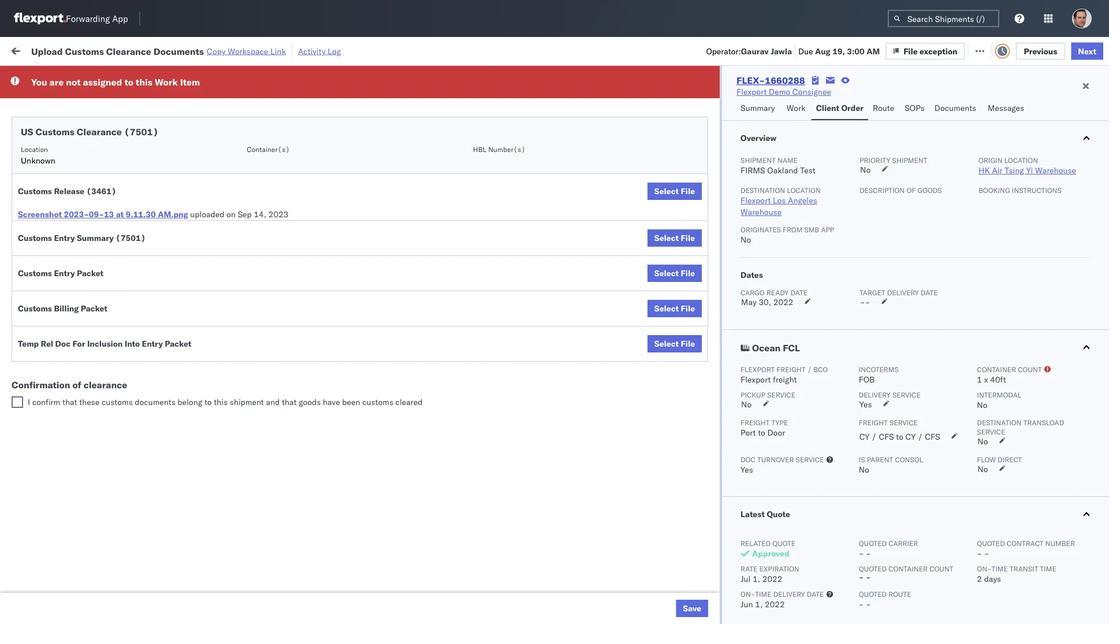 Task type: describe. For each thing, give the bounding box(es) containing it.
angeles for destination location flexport los angeles warehouse
[[788, 195, 817, 205]]

feb for "schedule delivery appointment" link corresponding to 2:59 am est, feb 17, 2023
[[252, 90, 266, 100]]

resize handle column header for consignee
[[639, 90, 653, 624]]

risk
[[244, 45, 257, 55]]

no down flow
[[978, 464, 988, 474]]

1660288
[[765, 75, 805, 86]]

from down the 09- in the top left of the page
[[85, 242, 102, 252]]

3 bicu1234565, demu1232567 from the top
[[757, 420, 875, 430]]

1 flex-2060357 from the top
[[677, 522, 737, 532]]

order
[[842, 103, 864, 113]]

snooze
[[333, 94, 356, 103]]

container count
[[977, 365, 1042, 374]]

flexport inside destination location flexport los angeles warehouse
[[741, 195, 771, 205]]

fcl for bicu1234565, demu1232567
[[402, 395, 416, 405]]

2 1911408 from the top
[[702, 293, 737, 303]]

to inside freight type port to door
[[758, 428, 766, 438]]

1 vertical spatial 1,
[[755, 599, 763, 609]]

los inside destination location flexport los angeles warehouse
[[773, 195, 786, 205]]

and
[[266, 397, 280, 407]]

flex-1988285
[[677, 90, 737, 100]]

2 flex-2060357 from the top
[[677, 547, 737, 558]]

of for clearance
[[72, 379, 81, 391]]

2 flex-2097290 from the top
[[677, 497, 737, 507]]

select file for customs billing packet
[[655, 303, 695, 313]]

2023 up container(s)
[[282, 115, 302, 125]]

1 segu6076363 from the top
[[757, 547, 814, 557]]

2023 up 3:00 pm est, feb 20, 2023
[[282, 141, 302, 151]]

digital
[[667, 115, 691, 125]]

2 07492792403 from the top
[[837, 497, 893, 507]]

hbl number(s)
[[473, 145, 526, 153]]

2 1911466 from the top
[[702, 395, 737, 405]]

pickup down for
[[63, 369, 88, 379]]

ocean lcl for honeywell
[[376, 217, 416, 227]]

select file for customs entry summary (7501)
[[655, 233, 695, 243]]

delivery up "customs entry summary (7501)" at the top of page
[[63, 216, 93, 227]]

otter for otter products - test account
[[456, 90, 475, 100]]

2023 right 14,
[[269, 209, 289, 219]]

1 honeywell - test account from the left
[[456, 217, 551, 227]]

customs up confirm delivery
[[18, 268, 52, 278]]

sops button
[[900, 98, 930, 120]]

pickup down upload proof of delivery button
[[63, 344, 88, 354]]

0 horizontal spatial this
[[136, 76, 152, 88]]

flow
[[977, 455, 996, 464]]

schedule pickup from los angeles, ca button for maeu1234567
[[27, 190, 169, 203]]

1 vertical spatial summary
[[77, 233, 114, 243]]

4 1911466 from the top
[[702, 446, 737, 456]]

container for container count
[[977, 365, 1016, 374]]

aug
[[815, 46, 831, 56]]

2023 up 12:00 pm est, feb 25, 2023
[[282, 293, 302, 303]]

hbl
[[473, 145, 487, 153]]

1 bookings test consignee from the left
[[456, 293, 548, 303]]

upload customs clearance documents copy workspace link
[[31, 45, 286, 57]]

1 flex-2097290 from the top
[[677, 471, 737, 481]]

20,
[[267, 166, 280, 176]]

1, inside quoted contract number - - rate expiration jul 1, 2022
[[753, 574, 760, 584]]

quoted for quoted route - -
[[859, 590, 887, 598]]

sops
[[905, 103, 925, 113]]

3 1911466 from the top
[[702, 420, 737, 430]]

10:30
[[197, 217, 220, 227]]

40ft
[[991, 374, 1006, 385]]

filtered by:
[[12, 71, 53, 81]]

select file for temp rel doc for inclusion into entry packet
[[655, 339, 695, 349]]

0 horizontal spatial goods
[[299, 397, 321, 407]]

otter products, llc
[[536, 90, 609, 100]]

3 mabltest12345 from the top
[[837, 598, 903, 608]]

2023 down 187 on track
[[282, 90, 302, 100]]

pm for upload proof of delivery
[[222, 319, 235, 329]]

firms
[[741, 165, 765, 175]]

1 1911408 from the top
[[702, 242, 737, 253]]

feb for confirm delivery link
[[252, 293, 266, 303]]

clearance for us customs clearance (7501)
[[77, 126, 122, 138]]

confirm pickup from los angeles, ca link for flex-1911408
[[27, 241, 164, 253]]

file for temp rel doc for inclusion into entry packet
[[681, 339, 695, 349]]

1 mabltest12345 from the top
[[837, 547, 903, 558]]

unknown
[[21, 155, 55, 166]]

0 horizontal spatial yes
[[741, 465, 753, 475]]

4 bicu1234565, from the top
[[757, 446, 814, 456]]

appointment for 10:30 pm est, feb 21, 2023
[[95, 216, 142, 227]]

4 flex-1911466 from the top
[[677, 446, 737, 456]]

nyku9743990
[[757, 90, 814, 100]]

2 schedule delivery appointment button from the top
[[27, 140, 142, 152]]

2023 down 3:00 am est, feb 25, 2023
[[287, 319, 307, 329]]

resize handle column header for flex id
[[738, 90, 752, 624]]

entry for packet
[[54, 268, 75, 278]]

2:59 am est, mar 3, 2023
[[197, 395, 298, 405]]

schedule inside schedule pickup from los angeles international airport
[[27, 109, 61, 119]]

booking
[[979, 186, 1010, 194]]

6 schedule from the top
[[27, 344, 61, 354]]

customs inside "button"
[[55, 166, 87, 176]]

select for customs billing packet
[[655, 303, 679, 313]]

destination location flexport los angeles warehouse
[[741, 186, 821, 217]]

pickup up confirm delivery
[[58, 267, 83, 277]]

clearance for upload customs clearance documents
[[90, 166, 127, 176]]

count inside the quoted container count - -
[[930, 564, 954, 573]]

customs billing packet
[[18, 303, 107, 313]]

origin
[[979, 156, 1003, 164]]

packet for customs entry packet
[[77, 268, 104, 278]]

destination for flexport
[[741, 186, 785, 194]]

delivery inside upload proof of delivery link
[[86, 318, 116, 328]]

flexport demo consignee link
[[737, 86, 831, 98]]

2 horizontal spatial /
[[918, 432, 923, 442]]

1 horizontal spatial on
[[288, 45, 297, 55]]

resize handle column header for client name
[[516, 90, 530, 624]]

3 flex-2060357 from the top
[[677, 573, 737, 583]]

17, for air
[[267, 115, 280, 125]]

operator: gaurav jawla
[[706, 46, 792, 56]]

priority shipment
[[860, 156, 928, 164]]

x
[[984, 374, 988, 385]]

0 vertical spatial at
[[234, 45, 241, 55]]

incoterms
[[859, 365, 899, 374]]

on-time delivery date
[[741, 590, 824, 598]]

3 resize handle column header from the left
[[356, 90, 370, 624]]

schedule pickup from los angeles, ca link for third schedule pickup from los angeles, ca button from the top
[[27, 394, 169, 405]]

1 schedule from the top
[[27, 89, 61, 99]]

1 3:30 from the top
[[197, 115, 215, 125]]

quoted container count - -
[[859, 564, 954, 582]]

mbl/mawb
[[837, 94, 878, 103]]

ocean for otter products - test account
[[376, 90, 400, 100]]

location for angeles
[[787, 186, 821, 194]]

from up the 09- in the top left of the page
[[90, 191, 107, 201]]

transload
[[1024, 418, 1065, 427]]

uploaded
[[190, 209, 224, 219]]

forwarding app link
[[14, 13, 128, 24]]

2 bicu1234565, from the top
[[757, 395, 814, 405]]

service down 'flexport freight / bco flexport freight'
[[767, 390, 796, 399]]

0 vertical spatial 3:00
[[847, 46, 865, 56]]

1 bookings from the left
[[456, 293, 490, 303]]

2 cfs from the left
[[925, 432, 940, 442]]

otter products - test account
[[456, 90, 567, 100]]

2023 right 20,
[[282, 166, 302, 176]]

2 3:30 pm est, feb 17, 2023 from the top
[[197, 141, 302, 151]]

originates from smb app no
[[741, 225, 834, 245]]

item
[[180, 76, 200, 88]]

quoted for quoted container count - -
[[859, 564, 887, 573]]

est, left 21,
[[237, 217, 254, 227]]

customs down screenshot at the top
[[18, 233, 52, 243]]

freight service
[[859, 418, 918, 427]]

2023 right 21,
[[287, 217, 307, 227]]

2 bookings from the left
[[536, 293, 570, 303]]

select file button for customs release (3461)
[[648, 183, 702, 200]]

container for container numbers
[[757, 90, 788, 99]]

los down inclusion on the left
[[109, 369, 122, 379]]

los down "customs entry summary (7501)" at the top of page
[[104, 267, 117, 277]]

feb up 3:00 pm est, feb 20, 2023
[[251, 141, 265, 151]]

work inside work button
[[787, 103, 806, 113]]

delivery down not
[[63, 89, 93, 99]]

8 schedule from the top
[[27, 394, 61, 404]]

parent
[[867, 455, 893, 464]]

feb for the schedule pickup from los angeles international airport "link"
[[251, 115, 265, 125]]

0 horizontal spatial on
[[226, 209, 236, 219]]

2 schedule pickup from los angeles, ca link from the top
[[27, 343, 169, 354]]

flex-1660288
[[737, 75, 805, 86]]

from right for
[[90, 344, 107, 354]]

1 horizontal spatial goods
[[918, 186, 942, 194]]

delivery down fob
[[859, 390, 891, 399]]

contract
[[1007, 539, 1044, 547]]

017482927423 for 12:00 pm est, feb 25, 2023
[[837, 319, 898, 329]]

1 horizontal spatial yes
[[860, 399, 872, 409]]

4 schedule pickup from los angeles, ca from the top
[[27, 394, 169, 404]]

0 vertical spatial delivery
[[887, 288, 919, 297]]

to down 'service'
[[896, 432, 904, 442]]

client for client order
[[816, 103, 840, 113]]

1977428 for confirm pickup from los angeles, ca
[[702, 268, 737, 278]]

messages button
[[984, 98, 1031, 120]]

flex id button
[[653, 92, 740, 103]]

name for shipment name firms oakland test
[[778, 156, 798, 164]]

4 bicu1234565, demu1232567 from the top
[[757, 446, 875, 456]]

flexport. image
[[14, 13, 66, 24]]

2022 inside quoted contract number - - rate expiration jul 1, 2022
[[763, 574, 783, 584]]

0 vertical spatial freight
[[777, 365, 806, 374]]

activity log button
[[298, 44, 341, 58]]

4 flex-2060357 from the top
[[677, 598, 737, 608]]

2 3:30 from the top
[[197, 141, 215, 151]]

file for customs entry summary (7501)
[[681, 233, 695, 243]]

service inside destination transload service
[[977, 427, 1006, 436]]

schedule delivery appointment link for 2:59 am est, feb 17, 2023
[[27, 89, 142, 100]]

doc turnover service
[[741, 455, 824, 464]]

these
[[79, 397, 100, 407]]

2:59 for 2:59 am est, feb 17, 2023
[[197, 90, 215, 100]]

mbltest1234
[[837, 90, 892, 100]]

release
[[54, 186, 84, 196]]

customs entry packet
[[18, 268, 104, 278]]

2 bookings test consignee from the left
[[536, 293, 628, 303]]

confirm pickup from los angeles, ca button for flex-1977428
[[27, 267, 164, 279]]

los left into at the left bottom of page
[[109, 344, 122, 354]]

wi
[[1020, 420, 1028, 430]]

on-time transit time 2 days
[[977, 564, 1057, 584]]

est, down deadline 'button' on the left top
[[232, 115, 249, 125]]

est, down snoozed
[[232, 90, 250, 100]]

2 mabltest12345 from the top
[[837, 573, 903, 583]]

upload for upload customs clearance documents copy workspace link
[[31, 45, 63, 57]]

2 vertical spatial entry
[[142, 339, 163, 349]]

2023-
[[64, 209, 89, 219]]

2022 for 30,
[[774, 297, 794, 307]]

summary inside summary button
[[741, 103, 775, 113]]

select for temp rel doc for inclusion into entry packet
[[655, 339, 679, 349]]

integration test account - western digital
[[536, 115, 691, 125]]

1 honeywell from the left
[[456, 217, 494, 227]]

pickup up 2023-
[[63, 191, 88, 201]]

resize handle column header for deadline
[[313, 90, 327, 624]]

schedule pickup from los angeles international airport
[[27, 109, 153, 131]]

flexport freight / bco flexport freight
[[741, 365, 828, 385]]

quote
[[767, 509, 790, 519]]

fcl inside button
[[783, 342, 800, 354]]

2 flex-1911408 from the top
[[677, 293, 737, 303]]

1 horizontal spatial this
[[214, 397, 228, 407]]

documents for upload customs clearance documents
[[129, 166, 170, 176]]

2 appointment from the top
[[95, 140, 142, 150]]

air inside the origin location hk air tsing yi warehouse
[[992, 165, 1003, 175]]

1 flex-1911408 from the top
[[677, 242, 737, 253]]

next
[[1078, 46, 1097, 56]]

no inside intermodal no
[[977, 400, 988, 410]]

2 maeu1234567 from the top
[[757, 217, 816, 227]]

file for customs billing packet
[[681, 303, 695, 313]]

2 honeywell - test account from the left
[[536, 217, 631, 227]]

2 cy from the left
[[906, 432, 916, 442]]

to right belong
[[204, 397, 212, 407]]

1 horizontal spatial shipment
[[892, 156, 928, 164]]

21,
[[272, 217, 285, 227]]

shipment
[[741, 156, 776, 164]]

11 resize handle column header from the left
[[1089, 90, 1102, 624]]

1 flxt00001977428a from the top
[[837, 192, 917, 202]]

maeu1234567 for schedule pickup from los angeles, ca
[[757, 191, 816, 201]]

id
[[674, 94, 681, 103]]

confirmation
[[12, 379, 70, 391]]

no down pickup service at the right
[[741, 399, 752, 409]]

confirm pickup from los angeles, ca link for flex-1977428
[[27, 267, 164, 278]]

2 vertical spatial 17,
[[267, 141, 280, 151]]

1 vertical spatial freight
[[773, 374, 797, 385]]

2 2060357 from the top
[[702, 547, 737, 558]]

4 schedule from the top
[[27, 191, 61, 201]]

confirm pickup from los angeles, ca for flex-1911408
[[27, 242, 164, 252]]

187 on track
[[270, 45, 317, 55]]

7 schedule from the top
[[27, 369, 61, 379]]

1 horizontal spatial doc
[[741, 455, 756, 464]]

1 horizontal spatial --
[[860, 297, 870, 307]]

next button
[[1071, 42, 1104, 60]]

latest quote button
[[722, 497, 1109, 532]]

2 that from the left
[[282, 397, 297, 407]]

2:59 for 2:59 am est, mar 3, 2023
[[197, 395, 215, 405]]

assignment
[[1050, 420, 1092, 430]]

numbers for mbl/mawb numbers
[[879, 94, 908, 103]]

2 horizontal spatial time
[[1040, 564, 1057, 573]]

187
[[270, 45, 285, 55]]

778 at risk
[[217, 45, 257, 55]]

2023 right 3,
[[278, 395, 298, 405]]

intermodal
[[977, 390, 1022, 399]]

lcl for otter products - test account
[[402, 90, 416, 100]]

est, left mar
[[232, 395, 250, 405]]

you
[[31, 76, 47, 88]]

09-
[[89, 209, 104, 219]]

snoozed
[[239, 72, 266, 80]]

snoozed : no
[[239, 72, 280, 80]]

1 schedule pickup from los angeles, ca from the top
[[27, 191, 169, 201]]

1 vertical spatial shipment
[[230, 397, 264, 407]]

1 vertical spatial delivery
[[773, 590, 805, 598]]

from down clearance
[[90, 394, 107, 404]]

1 horizontal spatial /
[[872, 432, 877, 442]]

to right for
[[124, 76, 133, 88]]

pickup down 'confirmation of clearance'
[[63, 394, 88, 404]]

customs down confirm delivery
[[18, 303, 52, 313]]

air for 3:30 pm est, feb 17, 2023
[[376, 115, 386, 125]]

turnover
[[758, 455, 794, 464]]

3,
[[269, 395, 276, 405]]

20
[[1007, 420, 1018, 430]]

1 flex-2001714 from the top
[[677, 115, 737, 125]]

ocean fcl inside button
[[752, 342, 800, 354]]

los down 13
[[104, 242, 117, 252]]

oakland
[[767, 165, 798, 175]]

est, down 3:00 am est, feb 25, 2023
[[237, 319, 254, 329]]

confirm
[[32, 397, 60, 407]]

smb
[[805, 225, 820, 234]]

upload for upload customs clearance documents
[[27, 166, 53, 176]]

work inside import work button
[[125, 45, 146, 55]]

documents inside documents button
[[935, 103, 977, 113]]

ocean fcl for bicu1234565, demu1232567
[[376, 395, 416, 405]]

4 2060357 from the top
[[702, 598, 737, 608]]

freight for freight service
[[859, 418, 888, 427]]

confirm inside button
[[27, 293, 56, 303]]

cargo ready date
[[741, 288, 808, 297]]

3 flex-1911466 from the top
[[677, 420, 737, 430]]

0 vertical spatial doc
[[55, 339, 71, 349]]

est, up 3:00 pm est, feb 20, 2023
[[232, 141, 249, 151]]

2 flex-2001714 from the top
[[677, 141, 737, 151]]

date for --
[[921, 288, 938, 297]]

direct
[[998, 455, 1022, 464]]

billing
[[54, 303, 79, 313]]

pickup up customs entry packet
[[58, 242, 83, 252]]

from down "customs entry summary (7501)" at the top of page
[[85, 267, 102, 277]]

1 horizontal spatial count
[[1018, 365, 1042, 374]]

hk
[[979, 165, 990, 175]]

1 2060357 from the top
[[702, 522, 737, 532]]

workitem button
[[7, 92, 179, 103]]

3 bicu1234565, from the top
[[757, 420, 814, 430]]

2150210 for 3:00 pm est, feb 20, 2023
[[702, 166, 737, 176]]

maeu1234567 for confirm pickup from los angeles, ca
[[757, 268, 816, 278]]

track
[[299, 45, 317, 55]]

customs up status
[[65, 45, 104, 57]]



Task type: vqa. For each thing, say whether or not it's contained in the screenshot.


Task type: locate. For each thing, give the bounding box(es) containing it.
name for client name
[[476, 94, 495, 103]]

1 horizontal spatial work
[[155, 76, 178, 88]]

0 vertical spatial location
[[1005, 156, 1038, 164]]

1 vertical spatial flex-1977428
[[677, 217, 737, 227]]

1988285
[[702, 90, 737, 100]]

1 vertical spatial --
[[837, 446, 847, 456]]

3 schedule pickup from los angeles, ca from the top
[[27, 369, 169, 379]]

workitem
[[13, 94, 43, 103]]

3 2060357 from the top
[[702, 573, 737, 583]]

no right snoozed
[[271, 72, 280, 80]]

on-
[[977, 564, 992, 573], [741, 590, 755, 598]]

25,
[[268, 293, 280, 303], [272, 319, 285, 329]]

schedule delivery appointment button for 10:30 pm est, feb 21, 2023
[[27, 216, 142, 229]]

est, up 12:00 pm est, feb 25, 2023
[[232, 293, 250, 303]]

delivery
[[887, 288, 919, 297], [773, 590, 805, 598]]

flex-2001714 down the flex id button
[[677, 115, 737, 125]]

location inside destination location flexport los angeles warehouse
[[787, 186, 821, 194]]

3 appointment from the top
[[95, 216, 142, 227]]

confirm for flex-1977428
[[27, 267, 56, 277]]

9 resize handle column header from the left
[[972, 90, 986, 624]]

honeywell
[[456, 217, 494, 227], [536, 217, 574, 227]]

customs right been
[[362, 397, 393, 407]]

1 vertical spatial confirm
[[27, 267, 56, 277]]

clearance inside "button"
[[90, 166, 127, 176]]

2 vertical spatial upload
[[27, 318, 53, 328]]

1 cy from the left
[[860, 432, 870, 442]]

air for 3:00 pm est, feb 20, 2023
[[376, 166, 386, 176]]

schedule pickup from los angeles, ca down clearance
[[27, 394, 169, 404]]

upload for upload proof of delivery
[[27, 318, 53, 328]]

freight
[[741, 418, 770, 427], [859, 418, 888, 427]]

5 select from the top
[[655, 339, 679, 349]]

location up hk air tsing yi warehouse link
[[1005, 156, 1038, 164]]

service right turnover
[[796, 455, 824, 464]]

upload inside "button"
[[27, 166, 53, 176]]

i confirm that these customs documents belong to this shipment and that goods have been customs cleared
[[28, 397, 423, 407]]

no inside the originates from smb app no
[[741, 235, 751, 245]]

flex-2060357 button
[[659, 519, 740, 535], [659, 519, 740, 535], [659, 545, 740, 561], [659, 545, 740, 561], [659, 570, 740, 586], [659, 570, 740, 586], [659, 595, 740, 612], [659, 595, 740, 612]]

documents inside upload customs clearance documents link
[[129, 166, 170, 176]]

select for customs entry summary (7501)
[[655, 233, 679, 243]]

previous
[[1024, 46, 1058, 56]]

flex-2150210 up flex-1919147 on the right
[[677, 319, 737, 329]]

1 vertical spatial segu6076363
[[757, 573, 814, 583]]

angeles inside schedule pickup from los angeles international airport
[[124, 109, 153, 119]]

am.png
[[158, 209, 188, 219]]

0 vertical spatial flxt00001977428a
[[837, 192, 917, 202]]

assigned
[[83, 76, 122, 88]]

customs down clearance
[[102, 397, 133, 407]]

test inside shipment name firms oakland test
[[800, 165, 816, 175]]

no down the priority
[[860, 165, 871, 175]]

2 select from the top
[[655, 233, 679, 243]]

app inside the originates from smb app no
[[821, 225, 834, 234]]

/ down freight service
[[872, 432, 877, 442]]

location unknown
[[21, 145, 55, 166]]

1 horizontal spatial honeywell
[[536, 217, 574, 227]]

that down 'confirmation of clearance'
[[62, 397, 77, 407]]

1 vertical spatial 17,
[[267, 115, 280, 125]]

1 select file from the top
[[655, 186, 695, 196]]

1 vertical spatial appointment
[[95, 140, 142, 150]]

us customs clearance (7501)
[[21, 126, 159, 138]]

0 horizontal spatial numbers
[[757, 99, 786, 108]]

documents up the in
[[154, 45, 204, 57]]

quoted
[[859, 539, 887, 547], [977, 539, 1005, 547], [859, 564, 887, 573], [859, 590, 887, 598]]

quoted for quoted contract number - - rate expiration jul 1, 2022
[[977, 539, 1005, 547]]

flex-2001714 button
[[659, 112, 740, 129], [659, 112, 740, 129], [659, 138, 740, 154], [659, 138, 740, 154]]

flex-
[[737, 75, 765, 86], [677, 90, 702, 100], [677, 115, 702, 125], [677, 141, 702, 151], [677, 166, 702, 176], [677, 192, 702, 202], [677, 217, 702, 227], [677, 242, 702, 253], [677, 268, 702, 278], [677, 293, 702, 303], [677, 319, 702, 329], [677, 344, 702, 354], [677, 370, 702, 380], [677, 395, 702, 405], [677, 420, 702, 430], [677, 446, 702, 456], [677, 471, 702, 481], [677, 497, 702, 507], [677, 522, 702, 532], [677, 547, 702, 558], [677, 573, 702, 583], [677, 598, 702, 608]]

1 appointment from the top
[[95, 89, 142, 99]]

4 select file from the top
[[655, 303, 695, 313]]

select file for customs release (3461)
[[655, 186, 695, 196]]

upload customs clearance documents button
[[27, 165, 170, 178]]

latest quote
[[741, 509, 790, 519]]

3 schedule from the top
[[27, 140, 61, 150]]

confirm pickup from los angeles, ca for flex-1977428
[[27, 267, 164, 277]]

delivery right target
[[887, 288, 919, 297]]

consol
[[895, 455, 924, 464]]

bicu1234565, demu1232567 up doc turnover service
[[757, 420, 875, 430]]

0 vertical spatial schedule pickup from los angeles, ca button
[[27, 190, 169, 203]]

2001714 left overview
[[702, 141, 737, 151]]

1 flex-1911466 from the top
[[677, 370, 737, 380]]

3 select from the top
[[655, 268, 679, 278]]

0 vertical spatial fcl
[[402, 293, 416, 303]]

consignee inside button
[[536, 94, 569, 103]]

resize handle column header for workitem
[[177, 90, 190, 624]]

door
[[768, 428, 785, 438]]

2 vertical spatial segu6076363
[[757, 598, 814, 608]]

1 otter from the left
[[456, 90, 475, 100]]

angeles inside destination location flexport los angeles warehouse
[[788, 195, 817, 205]]

schedule pickup from los angeles international airport button
[[27, 108, 175, 133]]

schedule up international
[[27, 109, 61, 119]]

type
[[772, 418, 788, 427]]

my
[[12, 42, 30, 58]]

pm up 3:00 pm est, feb 20, 2023
[[217, 141, 230, 151]]

0 vertical spatial 2022
[[774, 297, 794, 307]]

1 horizontal spatial time
[[992, 564, 1008, 573]]

from left smb
[[783, 225, 803, 234]]

1 bicu1234565, from the top
[[757, 369, 814, 379]]

0 vertical spatial 3:30
[[197, 115, 215, 125]]

status : ready for work, blocked, in progress
[[62, 72, 209, 80]]

pm for upload customs clearance documents
[[217, 166, 230, 176]]

select file button for customs billing packet
[[648, 300, 702, 317]]

consignee button
[[530, 92, 642, 103]]

pm down deadline
[[217, 115, 230, 125]]

mode
[[376, 94, 394, 103]]

2 vertical spatial 2022
[[765, 599, 785, 609]]

0 vertical spatial 2150210
[[702, 166, 737, 176]]

3:30
[[197, 115, 215, 125], [197, 141, 215, 151]]

integration
[[536, 115, 576, 125], [456, 166, 496, 176], [536, 166, 576, 176], [456, 319, 496, 329], [536, 319, 576, 329]]

appointment for 2:59 am est, feb 17, 2023
[[95, 89, 142, 99]]

freight inside freight type port to door
[[741, 418, 770, 427]]

1 2:59 from the top
[[197, 90, 215, 100]]

2 flex-1911466 from the top
[[677, 395, 737, 405]]

0 vertical spatial 017482927423
[[837, 166, 898, 176]]

team
[[1030, 420, 1048, 430]]

resize handle column header for mbl/mawb numbers
[[972, 90, 986, 624]]

delivery inside confirm delivery link
[[58, 293, 88, 303]]

on- for on-time transit time 2 days
[[977, 564, 992, 573]]

1 vertical spatial schedule delivery appointment link
[[27, 140, 142, 151]]

resize handle column header
[[177, 90, 190, 624], [313, 90, 327, 624], [356, 90, 370, 624], [436, 90, 450, 624], [516, 90, 530, 624], [639, 90, 653, 624], [738, 90, 752, 624], [818, 90, 832, 624], [972, 90, 986, 624], [1052, 90, 1066, 624], [1089, 90, 1102, 624]]

batch action
[[1045, 45, 1095, 55]]

17, for ocean lcl
[[268, 90, 280, 100]]

1 horizontal spatial cfs
[[925, 432, 940, 442]]

flow direct
[[977, 455, 1022, 464]]

client left products
[[456, 94, 475, 103]]

2 schedule delivery appointment from the top
[[27, 140, 142, 150]]

delivery up temp rel doc for inclusion into entry packet
[[86, 318, 116, 328]]

destination inside destination transload service
[[977, 418, 1022, 427]]

4 select file button from the top
[[648, 300, 702, 317]]

client inside "button"
[[456, 94, 475, 103]]

14,
[[254, 209, 266, 219]]

warehouse inside destination location flexport los angeles warehouse
[[741, 207, 782, 217]]

schedule delivery appointment link for 10:30 pm est, feb 21, 2023
[[27, 216, 142, 227]]

schedule pickup from los angeles, ca button up these
[[27, 368, 169, 381]]

3:00 for bookings test consignee
[[197, 293, 215, 303]]

1 vertical spatial flex-2097290
[[677, 497, 737, 507]]

jun 1, 2022
[[741, 599, 785, 609]]

destination
[[741, 186, 785, 194], [977, 418, 1022, 427]]

numbers inside 'container numbers'
[[757, 99, 786, 108]]

2 vertical spatial clearance
[[90, 166, 127, 176]]

container inside container numbers button
[[757, 90, 788, 99]]

1 confirm pickup from los angeles, ca from the top
[[27, 242, 164, 252]]

warehouse up originates
[[741, 207, 782, 217]]

location inside the origin location hk air tsing yi warehouse
[[1005, 156, 1038, 164]]

2 schedule pickup from los angeles, ca from the top
[[27, 344, 169, 354]]

ready
[[767, 288, 789, 297]]

5 select file from the top
[[655, 339, 695, 349]]

0 vertical spatial flex-2097290
[[677, 471, 737, 481]]

customs entry summary (7501)
[[18, 233, 146, 243]]

you are not assigned to this work item
[[31, 76, 200, 88]]

freight up cy / cfs to cy / cfs at bottom right
[[859, 418, 888, 427]]

for
[[110, 72, 120, 80]]

1 select file button from the top
[[648, 183, 702, 200]]

3:30 pm est, feb 17, 2023 down deadline 'button' on the left top
[[197, 115, 302, 125]]

0 horizontal spatial cy
[[860, 432, 870, 442]]

1 2097290 from the top
[[702, 471, 737, 481]]

quoted inside quoted route - -
[[859, 590, 887, 598]]

entry for summary
[[54, 233, 75, 243]]

0 horizontal spatial customs
[[102, 397, 133, 407]]

2 bicu1234565, demu1232567 from the top
[[757, 395, 875, 405]]

schedule pickup from los angeles, ca link up these
[[27, 368, 169, 380]]

message
[[155, 45, 187, 55]]

8 resize handle column header from the left
[[818, 90, 832, 624]]

1911466 left pickup service at the right
[[702, 395, 737, 405]]

select file button for customs entry packet
[[648, 265, 702, 282]]

customs up screenshot at the top
[[18, 186, 52, 196]]

2 vertical spatial appointment
[[95, 216, 142, 227]]

name inside "button"
[[476, 94, 495, 103]]

no inside is parent consol no
[[859, 465, 870, 475]]

/ down 'service'
[[918, 432, 923, 442]]

2 2001714 from the top
[[702, 141, 737, 151]]

1 confirm from the top
[[27, 242, 56, 252]]

time for on-time delivery date
[[755, 590, 772, 598]]

save
[[683, 603, 702, 613]]

0 vertical spatial packet
[[77, 268, 104, 278]]

0 vertical spatial flex-2150210
[[677, 166, 737, 176]]

flex-2150210 for 12:00 pm est, feb 25, 2023
[[677, 319, 737, 329]]

lcl for honeywell - test account
[[402, 217, 416, 227]]

schedule delivery appointment button down us customs clearance (7501)
[[27, 140, 142, 152]]

schedule pickup from los angeles, ca down upload proof of delivery button
[[27, 344, 169, 354]]

1 vertical spatial location
[[787, 186, 821, 194]]

0 horizontal spatial destination
[[741, 186, 785, 194]]

1 maeu1234567 from the top
[[757, 191, 816, 201]]

client for client name
[[456, 94, 475, 103]]

service up 'service'
[[893, 390, 921, 399]]

2 2150210 from the top
[[702, 319, 737, 329]]

2022 down ready
[[774, 297, 794, 307]]

1 horizontal spatial destination
[[977, 418, 1022, 427]]

packet for customs billing packet
[[81, 303, 107, 313]]

pm left sep
[[222, 217, 235, 227]]

integration for 12:00 pm est, feb 25, 2023
[[536, 319, 576, 329]]

Search Work text field
[[721, 41, 847, 59]]

quoted inside quoted carrier - -
[[859, 539, 887, 547]]

appointment down you are not assigned to this work item
[[95, 89, 142, 99]]

no up flow
[[978, 436, 988, 446]]

bicu1234565,
[[757, 369, 814, 379], [757, 395, 814, 405], [757, 420, 814, 430], [757, 446, 814, 456]]

2 confirm pickup from los angeles, ca link from the top
[[27, 267, 164, 278]]

entry right into at the left bottom of page
[[142, 339, 163, 349]]

3 schedule delivery appointment from the top
[[27, 216, 142, 227]]

angeles up smb
[[788, 195, 817, 205]]

1 flex-2150210 from the top
[[677, 166, 737, 176]]

file
[[913, 45, 927, 55], [904, 46, 918, 56], [681, 186, 695, 196], [681, 233, 695, 243], [681, 268, 695, 278], [681, 303, 695, 313], [681, 339, 695, 349]]

doc right rel
[[55, 339, 71, 349]]

2 honeywell from the left
[[536, 217, 574, 227]]

customs up location
[[36, 126, 74, 138]]

feb for "schedule delivery appointment" link related to 10:30 pm est, feb 21, 2023
[[256, 217, 270, 227]]

confirm for flex-1911408
[[27, 242, 56, 252]]

30,
[[759, 297, 771, 307]]

from inside the originates from smb app no
[[783, 225, 803, 234]]

13
[[104, 209, 114, 219]]

app inside 'link'
[[112, 13, 128, 24]]

flex-1977428 for schedule pickup from los angeles, ca
[[677, 192, 737, 202]]

1 horizontal spatial delivery
[[887, 288, 919, 297]]

1 that from the left
[[62, 397, 77, 407]]

bicu1234565, demu1232567 down bco
[[757, 395, 875, 405]]

pickup up airport
[[63, 109, 88, 119]]

select for customs release (3461)
[[655, 186, 679, 196]]

from up these
[[90, 369, 107, 379]]

1 vertical spatial packet
[[81, 303, 107, 313]]

count up "intermodal"
[[1018, 365, 1042, 374]]

fcl for demu1232567
[[402, 293, 416, 303]]

on left sep
[[226, 209, 236, 219]]

of inside button
[[77, 318, 84, 328]]

schedule delivery appointment button down not
[[27, 89, 142, 101]]

work button
[[782, 98, 812, 120]]

1 vertical spatial 2097290
[[702, 497, 737, 507]]

batch
[[1045, 45, 1068, 55]]

(7501)
[[124, 126, 159, 138], [116, 233, 146, 243]]

2 select file button from the top
[[648, 229, 702, 247]]

1 vertical spatial on-
[[741, 590, 755, 598]]

10 resize handle column header from the left
[[1052, 90, 1066, 624]]

1 1977428 from the top
[[702, 192, 737, 202]]

select file for customs entry packet
[[655, 268, 695, 278]]

1 vertical spatial count
[[930, 564, 954, 573]]

confirm pickup from los angeles, ca down "customs entry summary (7501)" at the top of page
[[27, 267, 164, 277]]

originates
[[741, 225, 781, 234]]

quoted inside quoted contract number - - rate expiration jul 1, 2022
[[977, 539, 1005, 547]]

1 cfs from the left
[[879, 432, 894, 442]]

screenshot 2023-09-13 at 9.11.30 am.png uploaded on sep 14, 2023
[[18, 209, 289, 219]]

confirm pickup from los angeles, ca link down the 09- in the top left of the page
[[27, 241, 164, 253]]

0 vertical spatial flex-2001714
[[677, 115, 737, 125]]

los down oakland
[[773, 195, 786, 205]]

cy down 'service'
[[906, 432, 916, 442]]

1 vertical spatial at
[[116, 209, 124, 219]]

file for customs entry packet
[[681, 268, 695, 278]]

0 horizontal spatial delivery
[[773, 590, 805, 598]]

0 vertical spatial ocean fcl
[[376, 293, 416, 303]]

los up 13
[[109, 191, 122, 201]]

freight left bco
[[777, 365, 806, 374]]

1 vertical spatial confirm pickup from los angeles, ca link
[[27, 267, 164, 278]]

1 vertical spatial confirm pickup from los angeles, ca
[[27, 267, 164, 277]]

2 vertical spatial packet
[[165, 339, 191, 349]]

flex-1977428 for confirm pickup from los angeles, ca
[[677, 268, 737, 278]]

1 vertical spatial schedule delivery appointment
[[27, 140, 142, 150]]

3:00 for integration test account - on ag
[[197, 166, 215, 176]]

upload inside button
[[27, 318, 53, 328]]

upload
[[31, 45, 63, 57], [27, 166, 53, 176], [27, 318, 53, 328]]

documents for upload customs clearance documents copy workspace link
[[154, 45, 204, 57]]

1977428 for schedule pickup from los angeles, ca
[[702, 192, 737, 202]]

1 horizontal spatial customs
[[362, 397, 393, 407]]

1 confirm pickup from los angeles, ca link from the top
[[27, 241, 164, 253]]

activity log
[[298, 46, 341, 56]]

5 resize handle column header from the left
[[516, 90, 530, 624]]

2 2:59 from the top
[[197, 395, 215, 405]]

0 horizontal spatial that
[[62, 397, 77, 407]]

for
[[72, 339, 85, 349]]

on right link
[[288, 45, 297, 55]]

0 vertical spatial 2097290
[[702, 471, 737, 481]]

am for 2:59 am est, mar 3, 2023
[[217, 395, 230, 405]]

(7501) right airport
[[124, 126, 159, 138]]

2150210 up 1919147 at the right bottom of the page
[[702, 319, 737, 329]]

in
[[172, 72, 179, 80]]

0 vertical spatial ocean lcl
[[376, 90, 416, 100]]

bicu1234565, demu1232567 down door
[[757, 446, 875, 456]]

0 horizontal spatial location
[[787, 186, 821, 194]]

mabltest12345 up quoted route - -
[[837, 573, 903, 583]]

0 vertical spatial segu6076363
[[757, 547, 814, 557]]

activity
[[298, 46, 326, 56]]

warehouse inside the origin location hk air tsing yi warehouse
[[1035, 165, 1077, 175]]

delivery down us customs clearance (7501)
[[63, 140, 93, 150]]

ocean lcl for otter
[[376, 90, 416, 100]]

quoted inside the quoted container count - -
[[859, 564, 887, 573]]

bicu1234565, up type
[[757, 395, 814, 405]]

2 segu6076363 from the top
[[757, 573, 814, 583]]

flex-1911466 button
[[659, 367, 740, 383], [659, 367, 740, 383], [659, 392, 740, 408], [659, 392, 740, 408], [659, 417, 740, 434], [659, 417, 740, 434], [659, 443, 740, 459], [659, 443, 740, 459]]

of right "description" at the right top
[[907, 186, 916, 194]]

schedule up confirm
[[27, 369, 61, 379]]

1911466 down 1919147 at the right bottom of the page
[[702, 370, 737, 380]]

name inside shipment name firms oakland test
[[778, 156, 798, 164]]

1 vertical spatial destination
[[977, 418, 1022, 427]]

warehouse
[[1035, 165, 1077, 175], [741, 207, 782, 217]]

3 1977428 from the top
[[702, 268, 737, 278]]

0 vertical spatial clearance
[[106, 45, 151, 57]]

that right the and on the left of the page
[[282, 397, 297, 407]]

1 vertical spatial 3:30 pm est, feb 17, 2023
[[197, 141, 302, 151]]

1 schedule delivery appointment from the top
[[27, 89, 142, 99]]

confirm pickup from los angeles, ca
[[27, 242, 164, 252], [27, 267, 164, 277]]

mabltest12345 up container on the bottom
[[837, 547, 903, 558]]

date for may 30, 2022
[[791, 288, 808, 297]]

client inside button
[[816, 103, 840, 113]]

flex-2150210 for 3:00 pm est, feb 20, 2023
[[677, 166, 737, 176]]

schedule delivery appointment link up "customs entry summary (7501)" at the top of page
[[27, 216, 142, 227]]

freight for freight type port to door
[[741, 418, 770, 427]]

0 horizontal spatial --
[[837, 446, 847, 456]]

-- left 'is'
[[837, 446, 847, 456]]

on
[[288, 45, 297, 55], [226, 209, 236, 219]]

2022 for 1,
[[765, 599, 785, 609]]

cleared
[[396, 397, 423, 407]]

2 flex-2150210 from the top
[[677, 319, 737, 329]]

schedule pickup from los angeles, ca link for schedule pickup from los angeles, ca button related to maeu1234567
[[27, 190, 169, 202]]

schedule pickup from los angeles, ca link for bicu1234565, demu1232567 schedule pickup from los angeles, ca button
[[27, 368, 169, 380]]

am for 3:00 am est, feb 25, 2023
[[217, 293, 230, 303]]

1 vertical spatial clearance
[[77, 126, 122, 138]]

017482927423 for 3:00 pm est, feb 20, 2023
[[837, 166, 898, 176]]

container numbers button
[[752, 87, 820, 108]]

1 horizontal spatial bookings
[[536, 293, 570, 303]]

documents button
[[930, 98, 984, 120]]

(7501) for us customs clearance (7501)
[[124, 126, 159, 138]]

clearance for upload customs clearance documents copy workspace link
[[106, 45, 151, 57]]

3 segu6076363 from the top
[[757, 598, 814, 608]]

schedule pickup from los angeles, ca link down clearance
[[27, 394, 169, 405]]

0 vertical spatial of
[[907, 186, 916, 194]]

3:00 am est, feb 25, 2023
[[197, 293, 302, 303]]

resize handle column header for container numbers
[[818, 90, 832, 624]]

pm for schedule pickup from los angeles international airport
[[217, 115, 230, 125]]

segu6076363 up expiration
[[757, 547, 814, 557]]

at
[[234, 45, 241, 55], [116, 209, 124, 219]]

0 vertical spatial 25,
[[268, 293, 280, 303]]

confirm delivery link
[[27, 292, 88, 304]]

2 confirm pickup from los angeles, ca button from the top
[[27, 267, 164, 279]]

0 vertical spatial yes
[[860, 399, 872, 409]]

1,
[[753, 574, 760, 584], [755, 599, 763, 609]]

1 vertical spatial work
[[155, 76, 178, 88]]

25, for 3:00 am est, feb 25, 2023
[[268, 293, 280, 303]]

overview
[[741, 133, 777, 143]]

3 maeu1234567 from the top
[[757, 268, 816, 278]]

route
[[889, 590, 912, 598]]

0 horizontal spatial shipment
[[230, 397, 264, 407]]

am for 2:59 am est, feb 17, 2023
[[217, 90, 230, 100]]

target delivery date
[[860, 288, 938, 297]]

1 vertical spatial yes
[[741, 465, 753, 475]]

confirm pickup from los angeles, ca down the 09- in the top left of the page
[[27, 242, 164, 252]]

time right transit
[[1040, 564, 1057, 573]]

0 vertical spatial 2001714
[[702, 115, 737, 125]]

1 017482927423 from the top
[[837, 166, 898, 176]]

2 flex-1977428 from the top
[[677, 217, 737, 227]]

select for customs entry packet
[[655, 268, 679, 278]]

1 horizontal spatial client
[[816, 103, 840, 113]]

0 vertical spatial entry
[[54, 233, 75, 243]]

2 vertical spatial fcl
[[402, 395, 416, 405]]

quoted left the contract
[[977, 539, 1005, 547]]

2 confirm from the top
[[27, 267, 56, 277]]

1 2001714 from the top
[[702, 115, 737, 125]]

0 horizontal spatial bookings
[[456, 293, 490, 303]]

bco
[[814, 365, 828, 374]]

resize handle column header for mode
[[436, 90, 450, 624]]

time up jun 1, 2022
[[755, 590, 772, 598]]

1 bicu1234565, demu1232567 from the top
[[757, 369, 875, 379]]

select file button for temp rel doc for inclusion into entry packet
[[648, 335, 702, 352]]

1919147
[[702, 344, 737, 354]]

2 customs from the left
[[362, 397, 393, 407]]

documents
[[135, 397, 175, 407]]

pickup up freight type port to door
[[741, 390, 766, 399]]

Search Shipments (/) text field
[[888, 10, 1000, 27]]

0 horizontal spatial client
[[456, 94, 475, 103]]

schedule delivery appointment for 10:30 pm est, feb 21, 2023
[[27, 216, 142, 227]]

no down "intermodal"
[[977, 400, 988, 410]]

0 vertical spatial summary
[[741, 103, 775, 113]]

1 vertical spatial upload
[[27, 166, 53, 176]]

route button
[[868, 98, 900, 120]]

los down clearance
[[109, 394, 122, 404]]

location
[[21, 145, 48, 153]]

1 vertical spatial flxt00001977428a
[[837, 217, 917, 227]]

ocean inside button
[[752, 342, 781, 354]]

4 resize handle column header from the left
[[436, 90, 450, 624]]

2022 down on-time delivery date
[[765, 599, 785, 609]]

pickup inside schedule pickup from los angeles international airport
[[63, 109, 88, 119]]

2 flxt00001977428a from the top
[[837, 217, 917, 227]]

maeu1234567
[[757, 191, 816, 201], [757, 217, 816, 227], [757, 268, 816, 278]]

mar
[[252, 395, 267, 405]]

carrier
[[889, 539, 918, 547]]

0 horizontal spatial doc
[[55, 339, 71, 349]]

los down workitem button
[[109, 109, 122, 119]]

schedule pickup from los angeles, ca button for bicu1234565, demu1232567
[[27, 368, 169, 381]]

4 select from the top
[[655, 303, 679, 313]]

by:
[[42, 71, 53, 81]]

schedule down you
[[27, 89, 61, 99]]

of right proof
[[77, 318, 84, 328]]

flxt00001977428a
[[837, 192, 917, 202], [837, 217, 917, 227]]

0 horizontal spatial honeywell
[[456, 217, 494, 227]]

bicu1234565, up doc turnover service
[[757, 420, 814, 430]]

booking instructions
[[979, 186, 1062, 194]]

1 vertical spatial lcl
[[402, 217, 416, 227]]

0 horizontal spatial time
[[755, 590, 772, 598]]

from up airport
[[90, 109, 107, 119]]

2 2097290 from the top
[[702, 497, 737, 507]]

2150210 for 12:00 pm est, feb 25, 2023
[[702, 319, 737, 329]]

1 lcl from the top
[[402, 90, 416, 100]]

feb left 20,
[[251, 166, 265, 176]]

0 vertical spatial --
[[860, 297, 870, 307]]

3 select file button from the top
[[648, 265, 702, 282]]

2 confirm pickup from los angeles, ca from the top
[[27, 267, 164, 277]]

pm up uploaded
[[217, 166, 230, 176]]

freight type port to door
[[741, 418, 788, 438]]

1 horizontal spatial otter
[[536, 90, 555, 100]]

destination for service
[[977, 418, 1022, 427]]

confirm delivery
[[27, 293, 88, 303]]

summary down the 09- in the top left of the page
[[77, 233, 114, 243]]

from inside schedule pickup from los angeles international airport
[[90, 109, 107, 119]]

1 vertical spatial this
[[214, 397, 228, 407]]

1 vertical spatial 1911408
[[702, 293, 737, 303]]

2 1977428 from the top
[[702, 217, 737, 227]]

no
[[271, 72, 280, 80], [860, 165, 871, 175], [741, 235, 751, 245], [741, 399, 752, 409], [977, 400, 988, 410], [978, 436, 988, 446], [978, 464, 988, 474], [859, 465, 870, 475]]

file exception
[[913, 45, 967, 55], [904, 46, 958, 56]]

destination inside destination location flexport los angeles warehouse
[[741, 186, 785, 194]]

2 vertical spatial schedule pickup from los angeles, ca button
[[27, 394, 169, 407]]

1 1911466 from the top
[[702, 370, 737, 380]]

0 vertical spatial mabltest12345
[[837, 547, 903, 558]]

quoted for quoted carrier - -
[[859, 539, 887, 547]]

25, for 12:00 pm est, feb 25, 2023
[[272, 319, 285, 329]]

air for 12:00 pm est, feb 25, 2023
[[376, 319, 386, 329]]

ocean for bookings test consignee
[[376, 293, 400, 303]]

may 30, 2022
[[741, 297, 794, 307]]

1 customs from the left
[[102, 397, 133, 407]]

rate
[[741, 564, 758, 573]]

2 schedule delivery appointment link from the top
[[27, 140, 142, 151]]

1 horizontal spatial at
[[234, 45, 241, 55]]

angeles for schedule pickup from los angeles international airport
[[124, 109, 153, 119]]

1 schedule pickup from los angeles, ca button from the top
[[27, 190, 169, 203]]

confirm pickup from los angeles, ca link
[[27, 241, 164, 253], [27, 267, 164, 278]]

-- down target
[[860, 297, 870, 307]]

1 vertical spatial app
[[821, 225, 834, 234]]

1 vertical spatial warehouse
[[741, 207, 782, 217]]

5 schedule from the top
[[27, 216, 61, 227]]

1 vertical spatial flex-2150210
[[677, 319, 737, 329]]

time for on-time transit time 2 days
[[992, 564, 1008, 573]]

confirm pickup from los angeles, ca button
[[27, 241, 164, 254], [27, 267, 164, 279]]

None checkbox
[[12, 396, 23, 408]]

schedule pickup from los angeles, ca link up the 09- in the top left of the page
[[27, 190, 169, 202]]

1 3:30 pm est, feb 17, 2023 from the top
[[197, 115, 302, 125]]

freight up pickup service at the right
[[773, 374, 797, 385]]

fob
[[859, 374, 875, 385]]

1 confirm pickup from los angeles, ca button from the top
[[27, 241, 164, 254]]

3 schedule pickup from los angeles, ca button from the top
[[27, 394, 169, 407]]

numbers for container numbers
[[757, 99, 786, 108]]

0 vertical spatial 1977428
[[702, 192, 737, 202]]

otter for otter products, llc
[[536, 90, 555, 100]]

los inside schedule pickup from los angeles international airport
[[109, 109, 122, 119]]

/ inside 'flexport freight / bco flexport freight'
[[808, 365, 812, 374]]

1 07492792403 from the top
[[837, 471, 893, 481]]

1 vertical spatial 017482927423
[[837, 319, 898, 329]]

otter
[[456, 90, 475, 100], [536, 90, 555, 100]]

goods down priority shipment
[[918, 186, 942, 194]]

0 horizontal spatial angeles
[[124, 109, 153, 119]]

2 freight from the left
[[859, 418, 888, 427]]

on- inside on-time transit time 2 days
[[977, 564, 992, 573]]

est, left 20,
[[232, 166, 249, 176]]

1 vertical spatial fcl
[[783, 342, 800, 354]]

1 vertical spatial 3:00
[[197, 166, 215, 176]]

: for snoozed
[[266, 72, 268, 80]]



